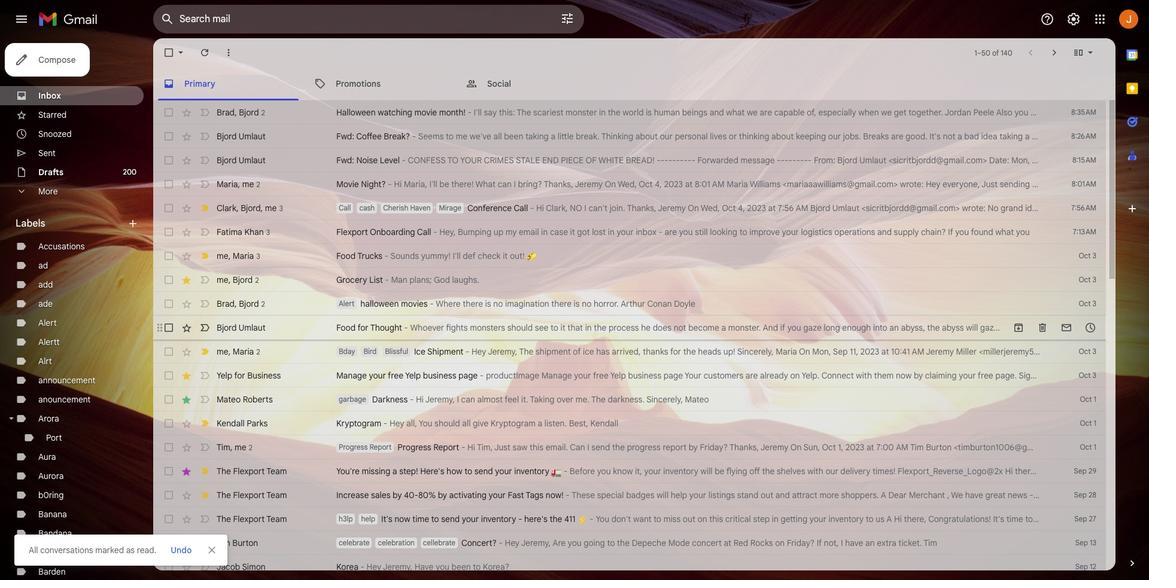 Task type: describe. For each thing, give the bounding box(es) containing it.
0 vertical spatial burton
[[926, 442, 952, 453]]

up
[[1037, 370, 1048, 381]]

at left 7:00
[[867, 442, 874, 453]]

2 free from the left
[[593, 370, 609, 381]]

sep for sep 28
[[1074, 491, 1087, 500]]

me up the clark , bjord , me 3
[[242, 179, 254, 189]]

0 vertical spatial idea
[[981, 131, 997, 142]]

3 inside the clark , bjord , me 3
[[279, 204, 283, 213]]

on left sun,
[[790, 442, 802, 453]]

2023 right 11,
[[860, 347, 879, 357]]

social tab
[[456, 67, 607, 101]]

in right the monster
[[599, 107, 606, 118]]

you left still
[[679, 227, 693, 238]]

korea
[[336, 562, 358, 573]]

0 horizontal spatial what
[[726, 107, 745, 118]]

1 we from the left
[[747, 107, 758, 118]]

attract
[[792, 490, 817, 501]]

your up 'me.'
[[574, 370, 591, 381]]

hey for concert? - hey jeremy, are you going to the depeche mode concert at red rocks on friday? if not, i have an extra ticket. tim
[[505, 538, 520, 549]]

garbage
[[339, 395, 366, 404]]

wrote: left no
[[962, 203, 986, 214]]

1 vertical spatial friday?
[[787, 538, 815, 549]]

main content containing primary
[[153, 38, 1149, 581]]

1 horizontal spatial 4,
[[738, 203, 745, 214]]

sep left 11,
[[833, 347, 848, 357]]

aurora link
[[38, 471, 64, 482]]

2 about from the left
[[771, 131, 794, 142]]

times!
[[873, 466, 896, 477]]

how
[[447, 466, 462, 477]]

you right if
[[787, 323, 801, 333]]

primary tab
[[153, 67, 303, 101]]

1 horizontal spatial not
[[943, 131, 955, 142]]

0 vertical spatial now
[[1079, 131, 1094, 142]]

1 no from the left
[[493, 299, 503, 309]]

0 vertical spatial just
[[982, 179, 998, 190]]

in right that
[[585, 323, 592, 333]]

good.
[[906, 131, 928, 142]]

2 kryptogram from the left
[[491, 418, 536, 429]]

2 horizontal spatial it
[[570, 227, 575, 238]]

11,
[[850, 347, 858, 357]]

hi down <timburton1006@gmail.com>
[[1005, 466, 1013, 477]]

promotions tab
[[305, 67, 455, 101]]

0 vertical spatial <sicritbjordd@gmail.com>
[[889, 155, 987, 166]]

1 business from the left
[[423, 370, 456, 381]]

more
[[820, 490, 839, 501]]

2 vertical spatial on
[[775, 538, 785, 549]]

at left 7:56
[[768, 203, 776, 214]]

, down kendall parks
[[230, 442, 232, 453]]

2 kendall from the left
[[590, 418, 618, 429]]

maria down fwd: noise level - confess to your crimes stale end piece of white bread! ---------- forwarded message --------- from: bjord umlaut <sicritbjordd@gmail.com> date: mon, aug 7, 2023 at 10:58 am subjec
[[727, 179, 748, 190]]

2 no from the left
[[582, 299, 592, 309]]

my
[[506, 227, 517, 238]]

compose button
[[5, 43, 90, 77]]

wrote: left the hello
[[1068, 442, 1091, 453]]

10:41
[[891, 347, 910, 357]]

logistics
[[801, 227, 832, 238]]

18 row from the top
[[153, 508, 1149, 531]]

hey for kryptogram - hey all, you should all give kryptogram a listen. best, kendall
[[390, 418, 404, 429]]

aura
[[38, 452, 56, 463]]

bjord umlaut for fwd: coffee break?
[[217, 131, 266, 142]]

oct 3 for productimage manage your free yelp business page your customers are already on yelp. connect with them now by claiming your free page. sign up
[[1079, 371, 1096, 380]]

2 vertical spatial have
[[845, 538, 863, 549]]

<mariaaawilliams@gmail.com>
[[783, 179, 898, 190]]

connect
[[822, 370, 854, 381]]

h3lp
[[339, 515, 353, 524]]

row containing jacob simon
[[153, 555, 1106, 579]]

still
[[695, 227, 708, 238]]

, down the primary tab on the left of page
[[235, 107, 237, 118]]

arora link
[[38, 414, 59, 424]]

1 taking from the left
[[525, 131, 549, 142]]

trucks
[[357, 251, 382, 262]]

advanced search options image
[[555, 7, 579, 31]]

up
[[494, 227, 503, 238]]

2 yelp from the left
[[405, 370, 421, 381]]

by right 80%
[[438, 490, 447, 501]]

1 vertical spatial send
[[474, 466, 493, 477]]

jeremy, down the 'celebration'
[[383, 562, 412, 573]]

every
[[1055, 131, 1076, 142]]

2 time from the left
[[1006, 514, 1023, 525]]

0 horizontal spatial wed,
[[618, 179, 637, 190]]

2 oct 1 from the top
[[1080, 419, 1096, 428]]

1 vertical spatial on
[[698, 514, 707, 525]]

it.
[[521, 394, 528, 405]]

sep 13
[[1075, 539, 1096, 548]]

the left world
[[608, 107, 621, 118]]

1 horizontal spatial begin
[[1097, 466, 1118, 477]]

kryptogram - hey all, you should all give kryptogram a listen. best, kendall
[[336, 418, 618, 429]]

improve
[[749, 227, 780, 238]]

our down the human
[[660, 131, 673, 142]]

the right off
[[762, 466, 775, 477]]

0 horizontal spatial got
[[577, 227, 590, 238]]

thanks
[[643, 347, 668, 357]]

hi left clark,
[[536, 203, 544, 214]]

9 row from the top
[[153, 292, 1106, 316]]

yelp.
[[802, 370, 820, 381]]

and left attract
[[775, 490, 790, 501]]

red
[[734, 538, 748, 549]]

0 horizontal spatial it
[[503, 251, 508, 262]]

gmail image
[[38, 7, 104, 31]]

jeremy, up productimage
[[488, 347, 517, 357]]

news
[[1008, 490, 1027, 501]]

1 horizontal spatial a
[[886, 514, 892, 525]]

flexport for sep 29
[[233, 466, 265, 477]]

stand
[[737, 490, 759, 501]]

sent link
[[38, 148, 56, 159]]

bumping
[[458, 227, 491, 238]]

check
[[478, 251, 501, 262]]

2 horizontal spatial call
[[514, 203, 528, 214]]

🚛 image
[[551, 467, 562, 477]]

scream
[[1105, 107, 1134, 118]]

a left conferenc
[[1108, 203, 1113, 214]]

0 horizontal spatial all
[[462, 418, 471, 429]]

add link
[[38, 279, 53, 290]]

1 horizontal spatial mon,
[[1011, 155, 1030, 166]]

inventory down report at the right bottom of the page
[[663, 466, 698, 477]]

join.
[[610, 203, 625, 214]]

inventory down shoppers.
[[829, 514, 864, 525]]

0 vertical spatial help
[[671, 490, 687, 501]]

ade
[[38, 299, 53, 309]]

your down miller
[[959, 370, 976, 381]]

alrt
[[38, 356, 52, 367]]

saw
[[513, 442, 527, 453]]

0 vertical spatial a
[[881, 490, 886, 501]]

sep for sep 13
[[1075, 539, 1088, 548]]

3 inside the me , maria 3
[[256, 252, 260, 261]]

the flexport team for increase sales by 40-80% by activating your fast tags now!
[[217, 490, 287, 501]]

your right getting
[[810, 514, 827, 525]]

progress inside "progress report progress report - hi tim, just saw this email. can i send the progress report by friday? thanks, jeremy on sun, oct 1, 2023 at 7:00 am tim burton <timburton1006@gmail.com> wrote: hello jeremy, j"
[[339, 443, 368, 452]]

inbox link
[[38, 90, 61, 101]]

1 horizontal spatial be
[[715, 466, 724, 477]]

2 there from the left
[[551, 299, 572, 309]]

row containing fatima khan
[[153, 220, 1106, 244]]

1 brad from the top
[[217, 107, 235, 118]]

refresh image
[[199, 47, 211, 59]]

you left found
[[955, 227, 969, 238]]

me up fatima khan 3
[[265, 203, 277, 213]]

fights
[[446, 323, 468, 333]]

2 vertical spatial thanks,
[[730, 442, 759, 453]]

me down "fatima"
[[217, 250, 228, 261]]

conan
[[647, 299, 672, 309]]

fwd: noise level - confess to your crimes stale end piece of white bread! ---------- forwarded message --------- from: bjord umlaut <sicritbjordd@gmail.com> date: mon, aug 7, 2023 at 10:58 am subjec
[[336, 155, 1149, 166]]

jeremy, left 'are'
[[521, 538, 551, 549]]

starred
[[38, 110, 67, 120]]

fwd: for fwd: coffee break? - seems to me we've all been taking a little break. thinking about our personal lives or thinking about keeping our jobs. breaks are good. it's not a bad idea taking a break every now and then. i
[[336, 131, 354, 142]]

1 vertical spatial <sicritbjordd@gmail.com>
[[862, 203, 960, 214]]

you left know
[[597, 466, 611, 477]]

sep for sep 29
[[1074, 467, 1087, 476]]

2 we from the left
[[881, 107, 892, 118]]

bjord umlaut for food for thought
[[217, 323, 266, 333]]

ice
[[414, 347, 425, 357]]

0 vertical spatial an
[[1142, 107, 1149, 118]]

tags
[[526, 490, 544, 501]]

0 horizontal spatial out
[[683, 514, 695, 525]]

flying
[[726, 466, 747, 477]]

row containing yelp for business
[[153, 364, 1106, 388]]

keeping
[[796, 131, 826, 142]]

, down "fatima"
[[228, 250, 231, 261]]

2 vertical spatial it
[[561, 323, 565, 333]]

plan
[[1112, 514, 1129, 525]]

your down activating
[[462, 514, 479, 525]]

1 horizontal spatial with
[[856, 370, 872, 381]]

tim right not important switch
[[217, 538, 230, 549]]

more
[[38, 186, 58, 197]]

your
[[685, 370, 701, 381]]

0 horizontal spatial can
[[461, 394, 475, 405]]

oct 3 for sounds yummy! i'll def check it out!
[[1079, 251, 1096, 260]]

me , bjord 2
[[217, 274, 259, 285]]

especially
[[818, 107, 856, 118]]

have
[[415, 562, 434, 573]]

fast
[[508, 490, 524, 501]]

1 vertical spatial have
[[965, 490, 983, 501]]

you're missing a step! here's how to send your inventory
[[336, 466, 551, 477]]

concert
[[692, 538, 722, 549]]

i left bring?
[[514, 179, 516, 190]]

are left already
[[746, 370, 758, 381]]

darkness.
[[608, 394, 645, 405]]

i up kryptogram - hey all, you should all give kryptogram a listen. best, kendall on the bottom of the page
[[457, 394, 459, 405]]

1 brad , bjord 2 from the top
[[217, 107, 265, 118]]

all,
[[406, 418, 417, 429]]

2 horizontal spatial will
[[966, 323, 978, 333]]

0 horizontal spatial is
[[485, 299, 491, 309]]

williams
[[750, 179, 781, 190]]

labels navigation
[[0, 38, 153, 581]]

jeremy up claiming
[[926, 347, 954, 357]]

ad
[[38, 260, 48, 271]]

0 horizontal spatial if
[[817, 538, 822, 549]]

me , maria 3
[[217, 250, 260, 261]]

1 horizontal spatial will
[[701, 466, 713, 477]]

on up still
[[688, 203, 699, 214]]

everyone,
[[943, 179, 980, 190]]

2023 right 1,
[[846, 442, 864, 453]]

flexport for sep 28
[[233, 490, 265, 501]]

by left claiming
[[914, 370, 923, 381]]

all
[[29, 545, 38, 556]]

at left red
[[724, 538, 731, 549]]

1 horizontal spatial got
[[1031, 107, 1043, 118]]

jeremy up flexport onboarding call - hey, bumping up my email in case it got lost in your inbox - are you still looking to improve your logistics operations and supply chain? if you found what you
[[658, 203, 686, 214]]

the left heads
[[683, 347, 696, 357]]

1 horizontal spatial what
[[995, 227, 1014, 238]]

0 vertical spatial out
[[761, 490, 773, 501]]

accusations link
[[38, 241, 85, 252]]

0 horizontal spatial not
[[674, 323, 686, 333]]

maria , me 2
[[217, 179, 260, 189]]

0 vertical spatial be
[[439, 179, 449, 190]]

<timburton1006@gmail.com>
[[954, 442, 1066, 453]]

accusations
[[38, 241, 85, 252]]

date:
[[989, 155, 1009, 166]]

oct 1 for hi jeremy, i can almost feel it. taking over me. the darkness. sincerely, mateo
[[1080, 395, 1096, 404]]

me down kendall parks
[[235, 442, 246, 453]]

simon
[[242, 562, 266, 573]]

the left process
[[594, 323, 607, 333]]

1 vertical spatial this
[[709, 514, 723, 525]]

1 vertical spatial sincerely,
[[646, 394, 683, 405]]

for right thanks
[[670, 347, 681, 357]]

your right it,
[[644, 466, 661, 477]]

1 about from the left
[[635, 131, 658, 142]]

1 yelp from the left
[[217, 370, 232, 381]]

to left korea?
[[473, 562, 481, 573]]

0 horizontal spatial just
[[494, 442, 510, 453]]

your up the fast
[[495, 466, 512, 477]]

3 yelp from the left
[[610, 370, 626, 381]]

1 vertical spatial idea
[[1025, 203, 1041, 214]]

2 inside the tim , me 2
[[249, 443, 253, 452]]

2 horizontal spatial is
[[646, 107, 652, 118]]

cherish haven
[[383, 203, 431, 212]]

jeremy up shelves
[[761, 442, 788, 453]]

1 horizontal spatial call
[[417, 227, 431, 238]]

1 horizontal spatial is
[[574, 299, 580, 309]]

0 horizontal spatial friday?
[[700, 442, 728, 453]]

here's
[[524, 514, 548, 525]]

11 row from the top
[[153, 340, 1149, 364]]

break.
[[576, 131, 600, 142]]

korea?
[[483, 562, 509, 573]]

to right see
[[551, 323, 558, 333]]

1 horizontal spatial thanks,
[[627, 203, 656, 214]]

1 horizontal spatial now
[[896, 370, 912, 381]]

1 vertical spatial you
[[596, 514, 609, 525]]

🌮 image
[[527, 252, 537, 262]]

0 vertical spatial of
[[992, 48, 999, 57]]

you right also
[[1015, 107, 1028, 118]]

at left least
[[1076, 107, 1083, 118]]

halloween
[[360, 299, 399, 309]]

stale
[[516, 155, 540, 166]]

row containing maria
[[153, 172, 1117, 196]]

1 horizontal spatial should
[[507, 323, 533, 333]]

and left then.
[[1097, 131, 1111, 142]]

the up know
[[612, 442, 625, 453]]

are left good.
[[891, 131, 903, 142]]

jeremy, up kryptogram - hey all, you should all give kryptogram a listen. best, kendall on the bottom of the page
[[425, 394, 455, 405]]

1 horizontal spatial progress
[[398, 442, 431, 453]]

snoozed
[[38, 129, 72, 139]]

list
[[369, 275, 383, 285]]

2 manage from the left
[[541, 370, 572, 381]]

2 vertical spatial i'll
[[453, 251, 461, 262]]

main menu image
[[14, 12, 29, 26]]

roberts
[[243, 394, 273, 405]]

more image
[[223, 47, 235, 59]]

customers
[[704, 370, 743, 381]]

0 vertical spatial you
[[419, 418, 432, 429]]

wrote: down good.
[[900, 179, 924, 190]]

4 oct 3 from the top
[[1079, 347, 1096, 356]]

16 row from the top
[[153, 460, 1149, 484]]

shipment
[[427, 347, 463, 357]]

0 horizontal spatial with
[[807, 466, 823, 477]]

0 horizontal spatial burton
[[232, 538, 258, 549]]

inventory up tags
[[514, 466, 549, 477]]

team for increase sales by 40-80% by activating your fast tags now!
[[266, 490, 287, 501]]

0 horizontal spatial been
[[452, 562, 471, 573]]

0 horizontal spatial call
[[339, 203, 351, 212]]

maria down fatima khan 3
[[233, 250, 254, 261]]

0 horizontal spatial an
[[865, 538, 875, 549]]

are left capable
[[760, 107, 772, 118]]

what
[[476, 179, 496, 190]]

wrote: left ha
[[1098, 347, 1122, 357]]

3 oct 3 from the top
[[1079, 299, 1096, 308]]

your left the fast
[[489, 490, 506, 501]]

tim burton
[[217, 538, 258, 549]]

2023 left 8:01
[[664, 179, 683, 190]]

, down the me , maria 3
[[228, 274, 231, 285]]

, down me , bjord 2
[[235, 298, 237, 309]]

clark,
[[546, 203, 568, 214]]

your down bird on the left bottom of the page
[[369, 370, 386, 381]]

going
[[584, 538, 605, 549]]

sep for sep 27
[[1074, 515, 1087, 524]]

your left listings
[[689, 490, 706, 501]]

3 inside fatima khan 3
[[266, 228, 270, 237]]

does
[[653, 323, 672, 333]]

, up the khan
[[261, 203, 263, 213]]

i'll for be
[[429, 179, 437, 190]]

13
[[1090, 539, 1096, 548]]

to right forget
[[1087, 466, 1095, 477]]

oct 1 for hi tim, just saw this email. can i send the progress report by friday? thanks, jeremy on sun, oct 1, 2023 at 7:00 am tim burton <timburton1006@gmail.com> wrote: hello jeremy, j
[[1080, 443, 1096, 452]]

to up the break
[[1045, 107, 1053, 118]]

arrived,
[[612, 347, 641, 357]]

by left 40-
[[393, 490, 402, 501]]

8 row from the top
[[153, 268, 1106, 292]]

1 there from the left
[[463, 299, 483, 309]]

concert? - hey jeremy, are you going to the depeche mode concert at red rocks on friday? if not, i have an extra ticket. tim
[[461, 538, 937, 549]]

7:00
[[876, 442, 894, 453]]

1 gaze from the left
[[803, 323, 822, 333]]

2023 right 7,
[[1057, 155, 1076, 166]]

i
[[1021, 323, 1023, 333]]

shi
[[1140, 466, 1149, 477]]

yelp for business
[[217, 370, 281, 381]]

us
[[876, 514, 885, 525]]

jeremy, left j
[[1114, 442, 1144, 453]]

labels heading
[[16, 218, 127, 230]]

0 vertical spatial if
[[948, 227, 953, 238]]

0 vertical spatial 4,
[[655, 179, 662, 190]]

0 vertical spatial been
[[504, 131, 523, 142]]



Task type: vqa. For each thing, say whether or not it's contained in the screenshot.


Task type: locate. For each thing, give the bounding box(es) containing it.
have
[[1055, 107, 1073, 118], [965, 490, 983, 501], [845, 538, 863, 549]]

0 horizontal spatial mateo
[[217, 394, 241, 405]]

with down sun,
[[807, 466, 823, 477]]

4, down movie night? - hi maria, i'll be there! what can i bring? thanks, jeremy on wed, oct 4, 2023 at 8:01 am maria williams <mariaaawilliams@gmail.com> wrote: hey everyone, just sending a friendly invitation for
[[738, 203, 745, 214]]

hi left tim, at the bottom left of the page
[[467, 442, 475, 453]]

alert inside labels navigation
[[38, 318, 57, 329]]

1 vertical spatial oct 1
[[1080, 419, 1096, 428]]

4 row from the top
[[153, 172, 1117, 196]]

3 row from the top
[[153, 148, 1149, 172]]

alert for alert halloween movies - where there is no imagination there is no horror. arthur conan doyle
[[339, 299, 354, 308]]

the flexport team for you're missing a step! here's how to send your inventory
[[217, 466, 287, 477]]

10:58
[[1088, 155, 1108, 166]]

7 row from the top
[[153, 244, 1106, 268]]

2 vertical spatial now
[[395, 514, 410, 525]]

0 vertical spatial got
[[1031, 107, 1043, 118]]

1 vertical spatial i'll
[[429, 179, 437, 190]]

our left jobs.
[[828, 131, 841, 142]]

1 oct 1 from the top
[[1080, 395, 1096, 404]]

1 horizontal spatial an
[[890, 323, 899, 333]]

0 horizontal spatial kendall
[[217, 418, 245, 429]]

fwd: coffee break? - seems to me we've all been taking a little break. thinking about our personal lives or thinking about keeping our jobs. breaks are good. it's not a bad idea taking a break every now and then. i
[[336, 131, 1137, 142]]

me left the we've
[[456, 131, 468, 142]]

out
[[761, 490, 773, 501], [683, 514, 695, 525]]

2 vertical spatial bjord umlaut
[[217, 323, 266, 333]]

1 vertical spatial hey,
[[1124, 347, 1140, 357]]

1 vertical spatial brad
[[217, 298, 235, 309]]

0 horizontal spatial this
[[530, 442, 544, 453]]

0 horizontal spatial send
[[441, 514, 460, 525]]

3 bjord umlaut from the top
[[217, 323, 266, 333]]

just right tim, at the bottom left of the page
[[494, 442, 510, 453]]

idea
[[981, 131, 997, 142], [1025, 203, 1041, 214]]

taking up stale
[[525, 131, 549, 142]]

kryptogram
[[336, 418, 381, 429], [491, 418, 536, 429]]

tim , me 2
[[217, 442, 253, 453]]

2 brad , bjord 2 from the top
[[217, 298, 265, 309]]

when
[[858, 107, 879, 118]]

0 vertical spatial i'll
[[474, 107, 482, 118]]

a left step!
[[393, 466, 397, 477]]

6 row from the top
[[153, 220, 1106, 244]]

listen.
[[545, 418, 567, 429]]

None search field
[[153, 5, 584, 34]]

0 vertical spatial wed,
[[618, 179, 637, 190]]

the down don't
[[617, 538, 630, 549]]

ice shipment - hey jeremy, the shipment of ice has arrived, thanks for the heads up! sincerely, maria on mon, sep 11, 2023 at 10:41 am jeremy miller <millerjeremy500@gmail.com> wrote: hey, ha
[[414, 347, 1149, 357]]

just up no
[[982, 179, 998, 190]]

if
[[948, 227, 953, 238], [817, 538, 822, 549]]

plans;
[[410, 275, 432, 285]]

in right step
[[772, 514, 779, 525]]

0 horizontal spatial a
[[881, 490, 886, 501]]

row containing kendall parks
[[153, 412, 1106, 436]]

1 mateo from the left
[[217, 394, 241, 405]]

port link
[[46, 433, 62, 443]]

1 bjord umlaut from the top
[[217, 131, 266, 142]]

movie
[[414, 107, 437, 118]]

older image
[[1049, 47, 1061, 59]]

gaze left "back" on the bottom
[[980, 323, 998, 333]]

oct 3 for man plans; god laughs.
[[1079, 275, 1096, 284]]

i'll
[[474, 107, 482, 118], [429, 179, 437, 190], [453, 251, 461, 262]]

15 row from the top
[[153, 436, 1149, 460]]

am right 7:00
[[896, 442, 908, 453]]

support image
[[1040, 12, 1055, 26]]

now right the every
[[1079, 131, 1094, 142]]

haven
[[410, 203, 431, 212]]

announcement
[[38, 375, 95, 386]]

barden link
[[38, 567, 66, 578]]

call down haven
[[417, 227, 431, 238]]

0 vertical spatial the flexport team
[[217, 466, 287, 477]]

help up the miss
[[671, 490, 687, 501]]

beings
[[682, 107, 707, 118]]

2 fwd: from the top
[[336, 155, 354, 166]]

1 horizontal spatial time
[[1006, 514, 1023, 525]]

call up email
[[514, 203, 528, 214]]

ad link
[[38, 260, 48, 271]]

hey left everyone,
[[926, 179, 940, 190]]

imagination
[[505, 299, 549, 309]]

progress up you're
[[339, 443, 368, 452]]

got
[[1031, 107, 1043, 118], [577, 227, 590, 238]]

been down this:
[[504, 131, 523, 142]]

tab list inside main content
[[153, 67, 1116, 101]]

case
[[550, 227, 568, 238]]

0 horizontal spatial of
[[573, 347, 581, 357]]

you left don't
[[596, 514, 609, 525]]

getting
[[781, 514, 807, 525]]

you right the have
[[436, 562, 449, 573]]

20 row from the top
[[153, 555, 1106, 579]]

12 row from the top
[[153, 364, 1106, 388]]

2 page from the left
[[664, 370, 683, 381]]

your
[[460, 155, 482, 166]]

at left 10:58
[[1078, 155, 1085, 166]]

⚡ image
[[578, 515, 588, 525]]

tab list
[[1116, 38, 1149, 537], [153, 67, 1116, 101]]

in right born
[[1099, 203, 1106, 214]]

tim right 7:00
[[910, 442, 924, 453]]

me down the me , maria 3
[[217, 274, 228, 285]]

there, for congratulations!
[[904, 514, 926, 525]]

0 vertical spatial all
[[493, 131, 502, 142]]

alert for alert
[[38, 318, 57, 329]]

hi right us
[[894, 514, 902, 525]]

1 vertical spatial wed,
[[701, 203, 720, 214]]

2 business from the left
[[628, 370, 661, 381]]

a right become
[[721, 323, 726, 333]]

shipment
[[536, 347, 571, 357]]

1 vertical spatial be
[[715, 466, 724, 477]]

on up yelp.
[[799, 347, 810, 357]]

will up listings
[[701, 466, 713, 477]]

garbage darkness - hi jeremy, i can almost feel it. taking over me. the darkness. sincerely, mateo
[[339, 394, 709, 405]]

there, for don't
[[1015, 466, 1037, 477]]

subjec
[[1124, 155, 1149, 166]]

row containing tim
[[153, 436, 1149, 460]]

5 row from the top
[[153, 196, 1149, 220]]

alert containing all conversations marked as read.
[[14, 28, 1130, 566]]

extra
[[877, 538, 896, 549]]

sep left 12
[[1075, 563, 1088, 572]]

2 inside the 'me , maria 2'
[[256, 347, 260, 356]]

2 inside maria , me 2
[[256, 180, 260, 189]]

2 the flexport team from the top
[[217, 490, 287, 501]]

to left the miss
[[654, 514, 661, 525]]

1 horizontal spatial help
[[671, 490, 687, 501]]

1 horizontal spatial alert
[[339, 299, 354, 308]]

1 vertical spatial it
[[503, 251, 508, 262]]

not left bad
[[943, 131, 955, 142]]

1 horizontal spatial hey,
[[1124, 347, 1140, 357]]

shelves
[[777, 466, 805, 477]]

missing
[[362, 466, 390, 477]]

flexport onboarding call - hey, bumping up my email in case it got lost in your inbox - are you still looking to improve your logistics operations and supply chain? if you found what you
[[336, 227, 1030, 238]]

a left the break
[[1025, 131, 1030, 142]]

team for you're missing a step! here's how to send your inventory
[[266, 466, 287, 477]]

hi up all,
[[416, 394, 424, 405]]

taking
[[525, 131, 549, 142], [1000, 131, 1023, 142]]

0 vertical spatial brad , bjord 2
[[217, 107, 265, 118]]

to right seems
[[446, 131, 454, 142]]

i right can
[[587, 442, 589, 453]]

row
[[153, 101, 1149, 124], [153, 124, 1137, 148], [153, 148, 1149, 172], [153, 172, 1117, 196], [153, 196, 1149, 220], [153, 220, 1106, 244], [153, 244, 1106, 268], [153, 268, 1106, 292], [153, 292, 1106, 316], [153, 316, 1106, 340], [153, 340, 1149, 364], [153, 364, 1106, 388], [153, 388, 1106, 412], [153, 412, 1106, 436], [153, 436, 1149, 460], [153, 460, 1149, 484], [153, 484, 1149, 508], [153, 508, 1149, 531], [153, 531, 1106, 555], [153, 555, 1106, 579]]

alert halloween movies - where there is no imagination there is no horror. arthur conan doyle
[[339, 299, 695, 309]]

1 horizontal spatial send
[[474, 466, 493, 477]]

1 vertical spatial help
[[361, 515, 375, 524]]

0 vertical spatial should
[[507, 323, 533, 333]]

banana
[[38, 509, 67, 520]]

1 vertical spatial thanks,
[[627, 203, 656, 214]]

0 horizontal spatial it's
[[381, 514, 392, 525]]

maria up clark
[[217, 179, 238, 189]]

3 free from the left
[[978, 370, 993, 381]]

report up you're missing a step! here's how to send your inventory
[[433, 442, 459, 453]]

settings image
[[1067, 12, 1081, 26]]

am right 8:01
[[712, 179, 725, 190]]

0 vertical spatial not
[[943, 131, 955, 142]]

3 team from the top
[[266, 514, 287, 525]]

1 horizontal spatial all
[[493, 131, 502, 142]]

by right report at the right bottom of the page
[[689, 442, 698, 453]]

brad , bjord 2 down me , bjord 2
[[217, 298, 265, 309]]

2 food from the top
[[336, 323, 356, 333]]

least
[[1085, 107, 1104, 118]]

it's down "great"
[[993, 514, 1004, 525]]

for
[[1106, 179, 1117, 190], [358, 323, 368, 333], [670, 347, 681, 357], [234, 370, 245, 381]]

2 taking from the left
[[1000, 131, 1023, 142]]

1 time from the left
[[412, 514, 429, 525]]

0 vertical spatial bjord umlaut
[[217, 131, 266, 142]]

1 vertical spatial now
[[896, 370, 912, 381]]

1 kendall from the left
[[217, 418, 245, 429]]

0 horizontal spatial should
[[435, 418, 460, 429]]

17 row from the top
[[153, 484, 1149, 508]]

1 horizontal spatial have
[[965, 490, 983, 501]]

we've
[[470, 131, 491, 142]]

2 horizontal spatial thanks,
[[730, 442, 759, 453]]

not important switch
[[199, 537, 211, 549]]

tim down kendall parks
[[217, 442, 230, 453]]

khan
[[244, 227, 264, 237]]

is up monsters at the left bottom of the page
[[485, 299, 491, 309]]

2 horizontal spatial it's
[[993, 514, 1004, 525]]

over
[[557, 394, 573, 405]]

almost
[[477, 394, 503, 405]]

bad
[[964, 131, 979, 142]]

0 horizontal spatial thanks,
[[544, 179, 573, 190]]

food for food trucks
[[336, 251, 356, 262]]

1 horizontal spatial out
[[761, 490, 773, 501]]

sep for sep 12
[[1075, 563, 1088, 572]]

0 vertical spatial hey,
[[439, 227, 456, 238]]

give
[[473, 418, 488, 429]]

korea - hey jeremy, have you been to korea?
[[336, 562, 509, 573]]

yummy!
[[421, 251, 451, 262]]

1 vertical spatial the flexport team
[[217, 490, 287, 501]]

sun,
[[803, 442, 820, 453]]

don't
[[1040, 466, 1060, 477]]

0 horizontal spatial page
[[458, 370, 478, 381]]

a left little at the left
[[551, 131, 556, 142]]

0 vertical spatial food
[[336, 251, 356, 262]]

fwd:
[[336, 131, 354, 142], [336, 155, 354, 166]]

jobs.
[[843, 131, 861, 142]]

0 vertical spatial sincerely,
[[737, 347, 774, 357]]

sep left 27
[[1074, 515, 1087, 524]]

jeremy down the of
[[575, 179, 603, 190]]

row containing clark
[[153, 196, 1149, 220]]

we up thinking
[[747, 107, 758, 118]]

2 bjord umlaut from the top
[[217, 155, 266, 166]]

and
[[763, 323, 778, 333]]

doyle
[[674, 299, 695, 309]]

row containing mateo roberts
[[153, 388, 1106, 412]]

it
[[570, 227, 575, 238], [503, 251, 508, 262], [561, 323, 565, 333]]

in left case
[[541, 227, 548, 238]]

2 row from the top
[[153, 124, 1137, 148]]

2 team from the top
[[266, 490, 287, 501]]

2 vertical spatial send
[[441, 514, 460, 525]]

1 horizontal spatial business
[[628, 370, 661, 381]]

2 inside me , bjord 2
[[255, 276, 259, 285]]

sent
[[38, 148, 56, 159]]

0 horizontal spatial now
[[395, 514, 410, 525]]

search mail image
[[157, 8, 178, 30]]

0 horizontal spatial mon,
[[812, 347, 831, 357]]

to right looking
[[740, 227, 747, 238]]

1 horizontal spatial it's
[[930, 131, 941, 142]]

alert
[[14, 28, 1130, 566]]

our left "delivery"
[[826, 466, 838, 477]]

14 row from the top
[[153, 412, 1106, 436]]

10 row from the top
[[153, 316, 1106, 340]]

2 vertical spatial will
[[657, 490, 669, 501]]

grand
[[1001, 203, 1023, 214]]

productimage
[[486, 370, 539, 381]]

1 horizontal spatial can
[[498, 179, 512, 190]]

i right not,
[[841, 538, 843, 549]]

12
[[1090, 563, 1096, 572]]

i'll left def
[[453, 251, 461, 262]]

0 horizontal spatial will
[[657, 490, 669, 501]]

0 vertical spatial on
[[790, 370, 800, 381]]

email
[[519, 227, 539, 238]]

7,
[[1049, 155, 1055, 166]]

1 manage from the left
[[336, 370, 367, 381]]

1 vertical spatial not
[[674, 323, 686, 333]]

0 horizontal spatial gaze
[[803, 323, 822, 333]]

help right h3lp
[[361, 515, 375, 524]]

invitation
[[1070, 179, 1104, 190]]

hey up korea?
[[505, 538, 520, 549]]

sep 29
[[1074, 467, 1096, 476]]

1 row from the top
[[153, 101, 1149, 124]]

this left critical at the right bottom of page
[[709, 514, 723, 525]]

send
[[591, 442, 610, 453], [474, 466, 493, 477], [441, 514, 460, 525]]

on right rocks
[[775, 538, 785, 549]]

1 horizontal spatial report
[[433, 442, 459, 453]]

0 vertical spatial send
[[591, 442, 610, 453]]

cash
[[359, 203, 375, 212]]

hi
[[394, 179, 402, 190], [536, 203, 544, 214], [416, 394, 424, 405], [467, 442, 475, 453], [1005, 466, 1013, 477], [894, 514, 902, 525]]

1 page from the left
[[458, 370, 478, 381]]

1 vertical spatial brad , bjord 2
[[217, 298, 265, 309]]

to up cellebrate
[[431, 514, 439, 525]]

13 row from the top
[[153, 388, 1106, 412]]

1 vertical spatial 4,
[[738, 203, 745, 214]]

mateo roberts
[[217, 394, 273, 405]]

1 horizontal spatial mateo
[[685, 394, 709, 405]]

0 horizontal spatial help
[[361, 515, 375, 524]]

rocks
[[750, 538, 773, 549]]

1 vertical spatial a
[[886, 514, 892, 525]]

just
[[982, 179, 998, 190], [494, 442, 510, 453]]

5 oct 3 from the top
[[1079, 371, 1096, 380]]

, down maria , me 2
[[236, 203, 239, 213]]

1 oct 3 from the top
[[1079, 251, 1096, 260]]

i'll for say
[[474, 107, 482, 118]]

found
[[971, 227, 993, 238]]

None checkbox
[[163, 47, 175, 59], [163, 107, 175, 119], [163, 130, 175, 142], [163, 202, 175, 214], [163, 226, 175, 238], [163, 250, 175, 262], [163, 274, 175, 286], [163, 298, 175, 310], [163, 322, 175, 334], [163, 346, 175, 358], [163, 394, 175, 406], [163, 442, 175, 454], [163, 466, 175, 478], [163, 490, 175, 502], [163, 514, 175, 525], [163, 47, 175, 59], [163, 107, 175, 119], [163, 130, 175, 142], [163, 202, 175, 214], [163, 226, 175, 238], [163, 250, 175, 262], [163, 274, 175, 286], [163, 298, 175, 310], [163, 322, 175, 334], [163, 346, 175, 358], [163, 394, 175, 406], [163, 442, 175, 454], [163, 466, 175, 478], [163, 490, 175, 502], [163, 514, 175, 525]]

2 mateo from the left
[[685, 394, 709, 405]]

there, up the ticket.
[[904, 514, 926, 525]]

3 the flexport team from the top
[[217, 514, 287, 525]]

1 horizontal spatial page
[[664, 370, 683, 381]]

th
[[1142, 514, 1149, 525]]

be left there!
[[439, 179, 449, 190]]

don't
[[611, 514, 631, 525]]

Search mail text field
[[180, 13, 527, 25]]

hey for korea - hey jeremy, have you been to korea?
[[367, 562, 381, 573]]

to
[[1045, 107, 1053, 118], [446, 131, 454, 142], [740, 227, 747, 238], [551, 323, 558, 333], [465, 466, 472, 477], [1087, 466, 1095, 477], [431, 514, 439, 525], [654, 514, 661, 525], [866, 514, 874, 525], [1025, 514, 1033, 525], [607, 538, 615, 549], [473, 562, 481, 573]]

main content
[[153, 38, 1149, 581]]

wrote:
[[900, 179, 924, 190], [962, 203, 986, 214], [1098, 347, 1122, 357], [1068, 442, 1091, 453]]

0 horizontal spatial there,
[[904, 514, 926, 525]]

1 the flexport team from the top
[[217, 466, 287, 477]]

hello
[[1093, 442, 1113, 453]]

cellebrate
[[423, 539, 455, 548]]

row containing tim burton
[[153, 531, 1106, 555]]

b0ring link
[[38, 490, 64, 501]]

0 horizontal spatial report
[[369, 443, 392, 452]]

all left give
[[462, 418, 471, 429]]

toolbar
[[1007, 322, 1102, 334]]

should left give
[[435, 418, 460, 429]]

0 vertical spatial thanks,
[[544, 179, 573, 190]]

tab list containing primary
[[153, 67, 1116, 101]]

i
[[1135, 131, 1137, 142], [514, 179, 516, 190], [584, 203, 586, 214], [457, 394, 459, 405], [587, 442, 589, 453], [841, 538, 843, 549]]

alert inside alert halloween movies - where there is no imagination there is no horror. arthur conan doyle
[[339, 299, 354, 308]]

free left page.
[[978, 370, 993, 381]]

2 brad from the top
[[217, 298, 235, 309]]

1 food from the top
[[336, 251, 356, 262]]

food for food for thought - whoever fights monsters should see to it that in the process he does not become a monster. and if you gaze long enough into an abyss, the abyss will gaze back i
[[336, 323, 356, 333]]

1 horizontal spatial sincerely,
[[737, 347, 774, 357]]

email.
[[546, 442, 568, 453]]

it,
[[635, 466, 642, 477]]

bjord
[[239, 107, 259, 118], [217, 131, 237, 142], [217, 155, 237, 166], [837, 155, 857, 166], [241, 203, 261, 213], [810, 203, 830, 214], [233, 274, 253, 285], [239, 298, 259, 309], [217, 323, 237, 333]]

1 vertical spatial begin
[[1035, 514, 1057, 525]]

he
[[641, 323, 651, 333]]

to right going
[[607, 538, 615, 549]]

sep 12
[[1075, 563, 1096, 572]]

it right case
[[570, 227, 575, 238]]

is up that
[[574, 299, 580, 309]]

thanks,
[[544, 179, 573, 190], [627, 203, 656, 214], [730, 442, 759, 453]]

1 kryptogram from the left
[[336, 418, 381, 429]]

2 horizontal spatial send
[[591, 442, 610, 453]]

1 free from the left
[[388, 370, 403, 381]]

2 horizontal spatial on
[[790, 370, 800, 381]]

friday? down getting
[[787, 538, 815, 549]]

this:
[[499, 107, 515, 118]]

1 vertical spatial if
[[817, 538, 822, 549]]

at left 8:01
[[685, 179, 693, 190]]

i'll left say
[[474, 107, 482, 118]]

an
[[1142, 107, 1149, 118], [890, 323, 899, 333], [865, 538, 875, 549]]

crimes
[[484, 155, 514, 166]]

the left 411
[[550, 514, 562, 525]]

1 fwd: from the top
[[336, 131, 354, 142]]

0 vertical spatial have
[[1055, 107, 1073, 118]]

have right not,
[[845, 538, 863, 549]]

2 oct 3 from the top
[[1079, 275, 1096, 284]]

fwd: for fwd: noise level - confess to your crimes stale end piece of white bread! ---------- forwarded message --------- from: bjord umlaut <sicritbjordd@gmail.com> date: mon, aug 7, 2023 at 10:58 am subjec
[[336, 155, 354, 166]]

sincerely, down "manage your free yelp business page - productimage manage your free yelp business page your customers are already on yelp. connect with them now by claiming your free page. sign up"
[[646, 394, 683, 405]]

1 horizontal spatial no
[[582, 299, 592, 309]]

hi left maria,
[[394, 179, 402, 190]]

19 row from the top
[[153, 531, 1106, 555]]

None checkbox
[[163, 154, 175, 166], [163, 178, 175, 190], [163, 370, 175, 382], [163, 418, 175, 430], [163, 561, 175, 573], [163, 154, 175, 166], [163, 178, 175, 190], [163, 370, 175, 382], [163, 418, 175, 430], [163, 561, 175, 573]]

0 horizontal spatial time
[[412, 514, 429, 525]]

alertt link
[[38, 337, 60, 348]]

if right chain?
[[948, 227, 953, 238]]

1 vertical spatial mon,
[[812, 347, 831, 357]]

in right lost
[[608, 227, 615, 238]]

for left thought
[[358, 323, 368, 333]]

your down 7:56
[[782, 227, 799, 238]]

what right found
[[995, 227, 1014, 238]]

1 team from the top
[[266, 466, 287, 477]]

toggle split pane mode image
[[1073, 47, 1084, 59]]

3 oct 1 from the top
[[1080, 443, 1096, 452]]

the left abyss
[[927, 323, 940, 333]]

i right then.
[[1135, 131, 1137, 142]]

miller
[[956, 347, 977, 357]]

<millerjeremy500@gmail.com>
[[979, 347, 1096, 357]]

wed,
[[618, 179, 637, 190], [701, 203, 720, 214]]

forwarded
[[698, 155, 738, 166]]

2 gaze from the left
[[980, 323, 998, 333]]

can left "almost" at the left bottom
[[461, 394, 475, 405]]

1 vertical spatial with
[[807, 466, 823, 477]]

1 horizontal spatial if
[[948, 227, 953, 238]]

yelp down ice
[[405, 370, 421, 381]]

flexport for sep 27
[[233, 514, 265, 525]]

<sicritbjordd@gmail.com> down good.
[[889, 155, 987, 166]]

report inside "progress report progress report - hi tim, just saw this email. can i send the progress report by friday? thanks, jeremy on sun, oct 1, 2023 at 7:00 am tim burton <timburton1006@gmail.com> wrote: hello jeremy, j"
[[369, 443, 392, 452]]

2
[[261, 108, 265, 117], [256, 180, 260, 189], [255, 276, 259, 285], [261, 300, 265, 309], [256, 347, 260, 356], [249, 443, 253, 452]]

am right 7:56
[[796, 203, 808, 214]]

your left shi
[[1121, 466, 1137, 477]]



